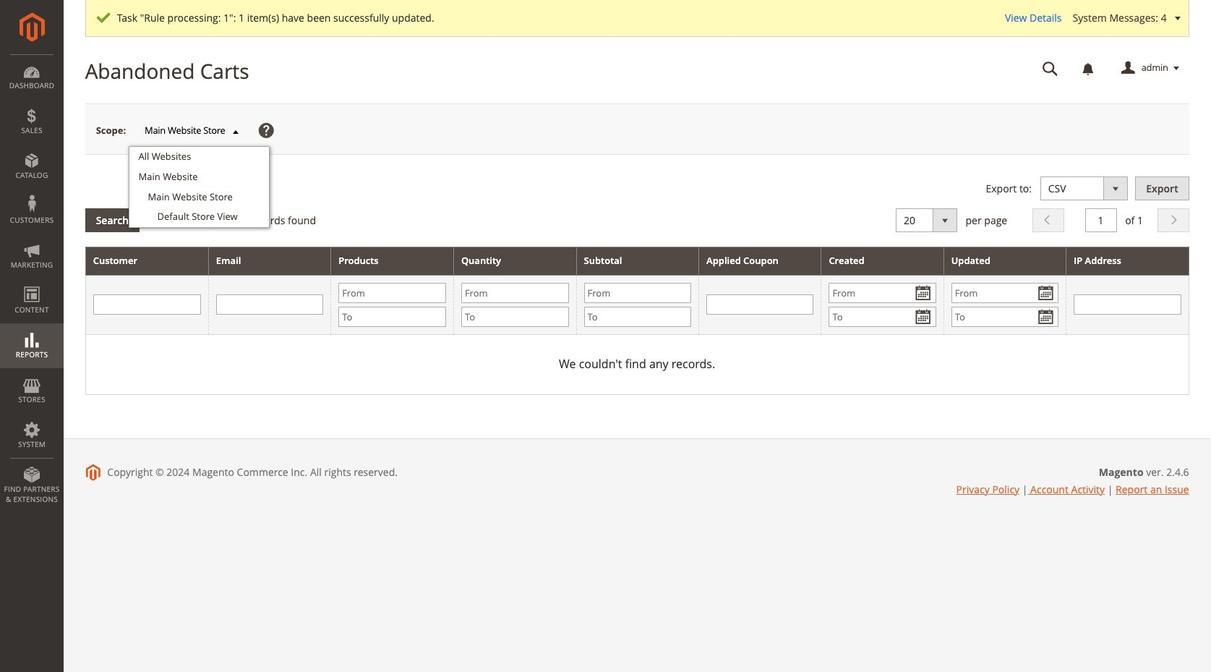 Task type: describe. For each thing, give the bounding box(es) containing it.
3 from text field from the left
[[952, 283, 1059, 303]]

to text field for 1st from text box from right
[[952, 307, 1059, 327]]

2 from text field from the left
[[829, 283, 937, 303]]

1 from text field from the left
[[584, 283, 692, 303]]



Task type: locate. For each thing, give the bounding box(es) containing it.
1 to text field from the left
[[339, 307, 446, 327]]

2 to text field from the left
[[829, 307, 937, 327]]

to text field for 3rd from text box from right
[[584, 307, 692, 327]]

1 horizontal spatial to text field
[[829, 307, 937, 327]]

1 horizontal spatial to text field
[[584, 307, 692, 327]]

To text field
[[462, 307, 569, 327], [829, 307, 937, 327]]

1 horizontal spatial from text field
[[829, 283, 937, 303]]

menu bar
[[0, 54, 64, 512]]

1 to text field from the left
[[462, 307, 569, 327]]

0 horizontal spatial to text field
[[339, 307, 446, 327]]

From text field
[[584, 283, 692, 303], [829, 283, 937, 303], [952, 283, 1059, 303]]

None text field
[[1033, 56, 1069, 81], [93, 295, 201, 315], [707, 295, 814, 315], [1075, 295, 1182, 315], [1033, 56, 1069, 81], [93, 295, 201, 315], [707, 295, 814, 315], [1075, 295, 1182, 315]]

1 from text field from the left
[[339, 283, 446, 303]]

None text field
[[1086, 209, 1118, 232], [216, 295, 324, 315], [1086, 209, 1118, 232], [216, 295, 324, 315]]

0 horizontal spatial from text field
[[339, 283, 446, 303]]

2 horizontal spatial from text field
[[952, 283, 1059, 303]]

From text field
[[339, 283, 446, 303], [462, 283, 569, 303]]

To text field
[[339, 307, 446, 327], [584, 307, 692, 327], [952, 307, 1059, 327]]

magento admin panel image
[[19, 12, 44, 42]]

2 from text field from the left
[[462, 283, 569, 303]]

from text field for third to text box from the right
[[339, 283, 446, 303]]

0 horizontal spatial to text field
[[462, 307, 569, 327]]

2 horizontal spatial to text field
[[952, 307, 1059, 327]]

2 to text field from the left
[[584, 307, 692, 327]]

3 to text field from the left
[[952, 307, 1059, 327]]

from text field for second to text field from right
[[462, 283, 569, 303]]

1 horizontal spatial from text field
[[462, 283, 569, 303]]

0 horizontal spatial from text field
[[584, 283, 692, 303]]



